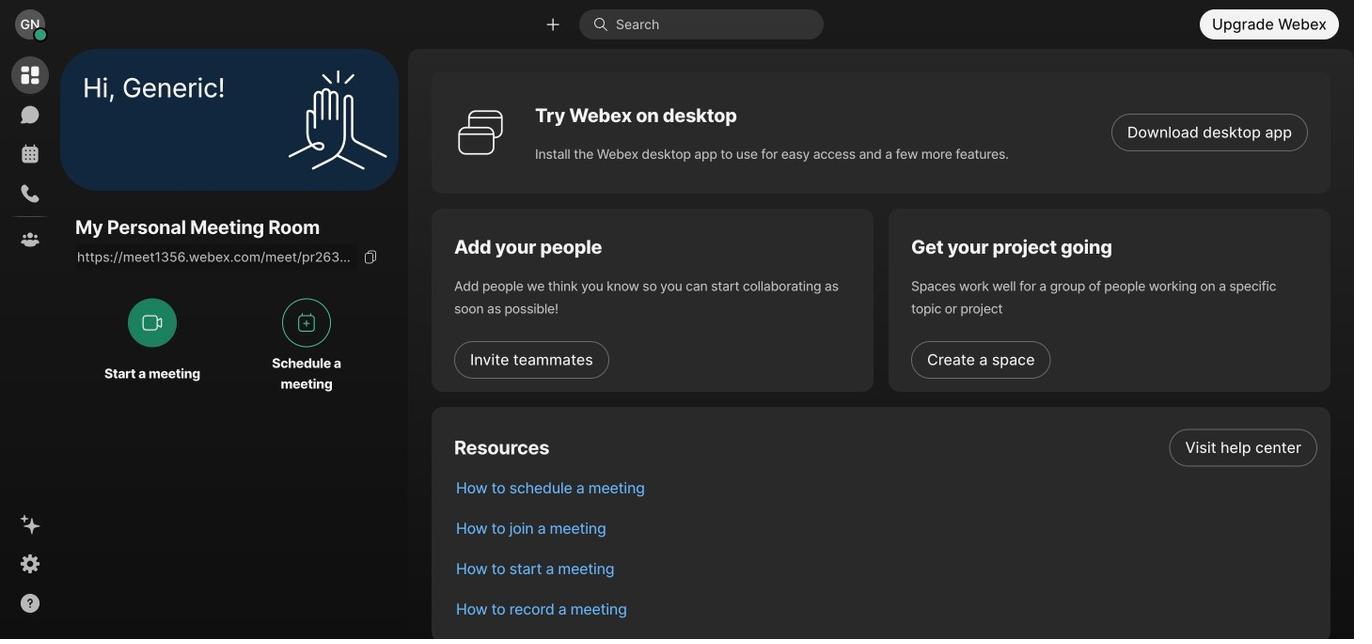 Task type: describe. For each thing, give the bounding box(es) containing it.
1 list item from the top
[[441, 428, 1331, 469]]

5 list item from the top
[[441, 590, 1331, 630]]

webex tab list
[[11, 56, 49, 259]]

two hands high fiving image
[[281, 64, 394, 176]]

3 list item from the top
[[441, 509, 1331, 549]]



Task type: locate. For each thing, give the bounding box(es) containing it.
navigation
[[0, 49, 60, 640]]

list item
[[441, 428, 1331, 469], [441, 469, 1331, 509], [441, 509, 1331, 549], [441, 549, 1331, 590], [441, 590, 1331, 630]]

4 list item from the top
[[441, 549, 1331, 590]]

2 list item from the top
[[441, 469, 1331, 509]]

None text field
[[75, 244, 358, 270]]



Task type: vqa. For each thing, say whether or not it's contained in the screenshot.
Meetings Icon
no



